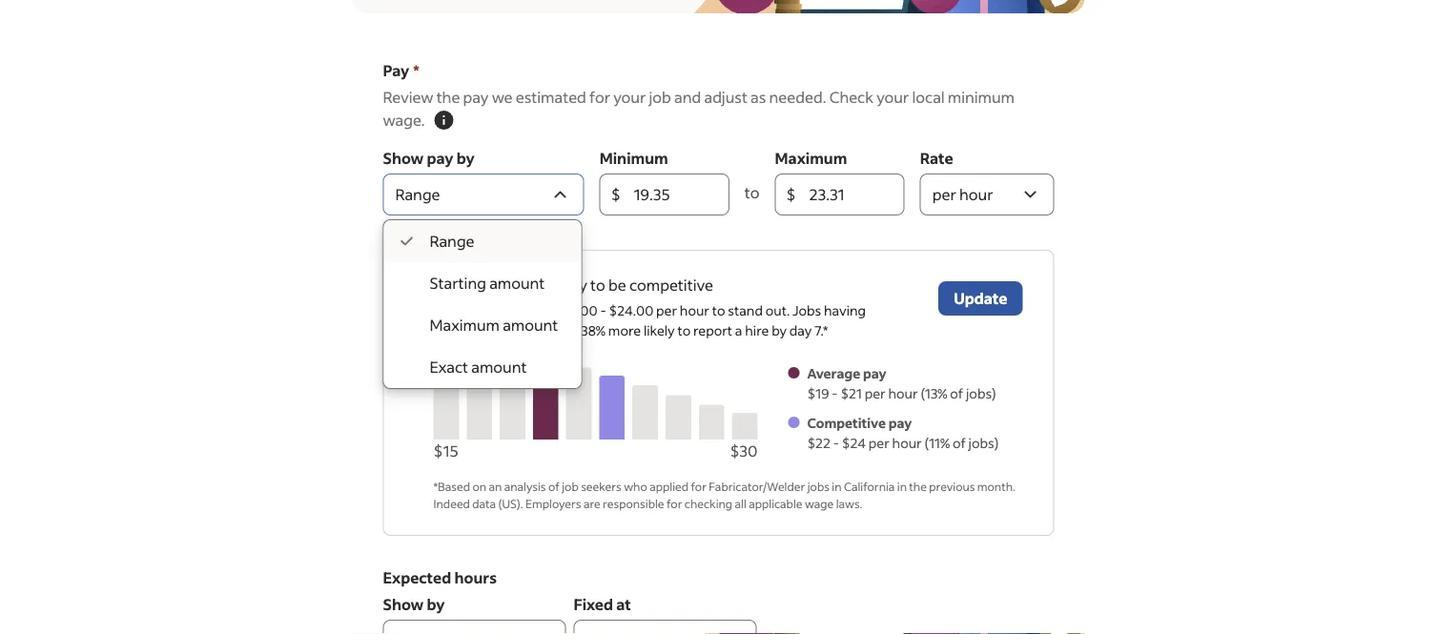 Task type: describe. For each thing, give the bounding box(es) containing it.
we
[[492, 87, 513, 107]]

range inside range popup button
[[395, 185, 440, 204]]

increase
[[464, 275, 523, 295]]

fixed at
[[574, 595, 631, 614]]

having
[[824, 302, 866, 319]]

show for show pay by
[[383, 148, 424, 168]]

amount for maximum amount
[[503, 315, 558, 335]]

pay *
[[383, 61, 419, 80]]

$22
[[807, 434, 831, 452]]

$21
[[840, 385, 862, 402]]

tip:
[[433, 275, 461, 295]]

to up salaries
[[538, 302, 551, 319]]

- inside tip: increase your pay to be competitive update your pay to $22.00 - $24.00 per hour to stand out. jobs having competitive salaries are 38% more likely to report a hire by day 7.*
[[600, 302, 606, 319]]

$24
[[842, 434, 866, 452]]

of for (13%
[[950, 385, 963, 402]]

applied
[[650, 479, 689, 493]]

to up report
[[712, 302, 725, 319]]

exact
[[430, 357, 468, 377]]

pay
[[383, 61, 409, 80]]

maximum amount
[[430, 315, 558, 335]]

$30
[[730, 441, 758, 461]]

competitive
[[807, 414, 886, 431]]

$15
[[433, 441, 458, 461]]

of for (11%
[[953, 434, 966, 452]]

1 horizontal spatial by
[[456, 148, 474, 168]]

checking
[[685, 496, 732, 511]]

(13%
[[921, 385, 947, 402]]

to left be
[[590, 275, 605, 295]]

review
[[383, 87, 433, 107]]

per inside tip: increase your pay to be competitive update your pay to $22.00 - $24.00 per hour to stand out. jobs having competitive salaries are 38% more likely to report a hire by day 7.*
[[656, 302, 677, 319]]

(us).
[[498, 496, 523, 511]]

by inside tip: increase your pay to be competitive update your pay to $22.00 - $24.00 per hour to stand out. jobs having competitive salaries are 38% more likely to report a hire by day 7.*
[[772, 322, 787, 339]]

maximum for maximum amount
[[430, 315, 500, 335]]

check
[[829, 87, 873, 107]]

all
[[735, 496, 746, 511]]

range button
[[383, 174, 584, 216]]

hire
[[745, 322, 769, 339]]

report
[[693, 322, 732, 339]]

wage
[[805, 496, 834, 511]]

pay up the '$22.00'
[[562, 275, 587, 295]]

who
[[624, 479, 647, 493]]

jobs) for average pay $19 - $21 per hour (13% of jobs)
[[966, 385, 996, 402]]

are inside the *based on an analysis of job seekers who applied for fabricator/welder jobs in california in the previous month. indeed data (us). employers are responsible for checking all applicable wage laws.
[[583, 496, 600, 511]]

show pay by
[[383, 148, 474, 168]]

- for competitive pay $22 - $24 per hour (11% of jobs)
[[833, 434, 839, 452]]

average pay $19 - $21 per hour (13% of jobs)
[[807, 365, 996, 402]]

employers
[[525, 496, 581, 511]]

wage.
[[383, 110, 425, 130]]

pay inside "average pay $19 - $21 per hour (13% of jobs)"
[[863, 365, 886, 382]]

maximum for maximum
[[775, 148, 847, 168]]

show by
[[383, 595, 445, 614]]

data
[[472, 496, 496, 511]]

jobs) for competitive pay $22 - $24 per hour (11% of jobs)
[[968, 434, 999, 452]]

0 horizontal spatial by
[[427, 595, 445, 614]]

Fixed at field
[[574, 620, 757, 634]]

an
[[489, 479, 502, 493]]

stand
[[728, 302, 763, 319]]

laws.
[[836, 496, 862, 511]]

needed.
[[769, 87, 826, 107]]

minimum
[[948, 87, 1015, 107]]

job inside review the pay we estimated for your job and adjust as needed. check your local minimum wage.
[[649, 87, 671, 107]]

per hour
[[932, 185, 993, 204]]

(11%
[[925, 434, 950, 452]]

range inside range option
[[430, 231, 474, 251]]

$24.00
[[609, 302, 653, 319]]



Task type: locate. For each thing, give the bounding box(es) containing it.
the inside review the pay we estimated for your job and adjust as needed. check your local minimum wage.
[[436, 87, 460, 107]]

hour inside popup button
[[959, 185, 993, 204]]

1 vertical spatial competitive
[[433, 322, 507, 339]]

are down the '$22.00'
[[559, 322, 578, 339]]

review the pay we estimated for your job and adjust as needed. check your local minimum wage.
[[383, 87, 1015, 130]]

estimated
[[516, 87, 586, 107]]

per right $24
[[869, 434, 890, 452]]

0 horizontal spatial in
[[832, 479, 842, 493]]

0 vertical spatial show
[[383, 148, 424, 168]]

your up the '$22.00'
[[526, 275, 559, 295]]

per up likely
[[656, 302, 677, 319]]

of inside competitive pay $22 - $24 per hour (11% of jobs)
[[953, 434, 966, 452]]

more
[[608, 322, 641, 339]]

tip: increase your pay to be competitive update your pay to $22.00 - $24.00 per hour to stand out. jobs having competitive salaries are 38% more likely to report a hire by day 7.*
[[433, 275, 866, 339]]

1 horizontal spatial job
[[649, 87, 671, 107]]

-
[[600, 302, 606, 319], [832, 385, 838, 402], [833, 434, 839, 452]]

amount down increase
[[503, 315, 558, 335]]

maximum down starting
[[430, 315, 500, 335]]

0 vertical spatial job
[[649, 87, 671, 107]]

1 vertical spatial jobs)
[[968, 434, 999, 452]]

1 vertical spatial maximum
[[430, 315, 500, 335]]

update inside button
[[954, 288, 1007, 308]]

pay
[[463, 87, 489, 107], [427, 148, 453, 168], [562, 275, 587, 295], [513, 302, 535, 319], [863, 365, 886, 382], [888, 414, 912, 431]]

at
[[616, 595, 631, 614]]

pay left the we
[[463, 87, 489, 107]]

amount for starting amount
[[489, 273, 545, 293]]

0 vertical spatial by
[[456, 148, 474, 168]]

amount for exact amount
[[471, 357, 527, 377]]

per inside popup button
[[932, 185, 956, 204]]

$22.00
[[553, 302, 598, 319]]

job left the and
[[649, 87, 671, 107]]

starting amount
[[430, 273, 545, 293]]

0 vertical spatial range
[[395, 185, 440, 204]]

hour inside tip: increase your pay to be competitive update your pay to $22.00 - $24.00 per hour to stand out. jobs having competitive salaries are 38% more likely to report a hire by day 7.*
[[680, 302, 709, 319]]

to right likely
[[677, 322, 691, 339]]

range
[[395, 185, 440, 204], [430, 231, 474, 251]]

expected
[[383, 568, 451, 587]]

of up employers
[[548, 479, 560, 493]]

for right estimated
[[589, 87, 610, 107]]

range up starting
[[430, 231, 474, 251]]

amount up maximum amount
[[489, 273, 545, 293]]

california
[[844, 479, 895, 493]]

to
[[745, 183, 760, 202], [590, 275, 605, 295], [538, 302, 551, 319], [712, 302, 725, 319], [677, 322, 691, 339]]

1 vertical spatial amount
[[503, 315, 558, 335]]

jobs)
[[966, 385, 996, 402], [968, 434, 999, 452]]

pay right average on the right bottom of page
[[863, 365, 886, 382]]

in right jobs
[[832, 479, 842, 493]]

show for show by
[[383, 595, 424, 614]]

0 horizontal spatial the
[[436, 87, 460, 107]]

likely
[[644, 322, 675, 339]]

by down expected hours
[[427, 595, 445, 614]]

2 vertical spatial of
[[548, 479, 560, 493]]

jobs) inside "average pay $19 - $21 per hour (13% of jobs)"
[[966, 385, 996, 402]]

0 vertical spatial competitive
[[629, 275, 713, 295]]

the left previous
[[909, 479, 927, 493]]

per inside competitive pay $22 - $24 per hour (11% of jobs)
[[869, 434, 890, 452]]

your down increase
[[481, 302, 510, 319]]

of right (11%
[[953, 434, 966, 452]]

of inside "average pay $19 - $21 per hour (13% of jobs)"
[[950, 385, 963, 402]]

are inside tip: increase your pay to be competitive update your pay to $22.00 - $24.00 per hour to stand out. jobs having competitive salaries are 38% more likely to report a hire by day 7.*
[[559, 322, 578, 339]]

expected hours
[[383, 568, 497, 587]]

by down out.
[[772, 322, 787, 339]]

indeed
[[433, 496, 470, 511]]

2 $ from the left
[[786, 185, 796, 204]]

1 vertical spatial -
[[832, 385, 838, 402]]

range option
[[384, 220, 581, 262]]

1 vertical spatial range
[[430, 231, 474, 251]]

0 horizontal spatial maximum
[[430, 315, 500, 335]]

show down expected
[[383, 595, 424, 614]]

adjust
[[704, 87, 748, 107]]

1 horizontal spatial the
[[909, 479, 927, 493]]

analysis
[[504, 479, 546, 493]]

in
[[832, 479, 842, 493], [897, 479, 907, 493]]

2 in from the left
[[897, 479, 907, 493]]

fixed
[[574, 595, 613, 614]]

hours
[[454, 568, 497, 587]]

1 horizontal spatial for
[[666, 496, 682, 511]]

0 vertical spatial for
[[589, 87, 610, 107]]

$ for maximum
[[786, 185, 796, 204]]

on
[[472, 479, 486, 493]]

update button
[[939, 281, 1023, 316]]

- right $22
[[833, 434, 839, 452]]

your left the and
[[613, 87, 646, 107]]

hour inside "average pay $19 - $21 per hour (13% of jobs)"
[[888, 385, 918, 402]]

the
[[436, 87, 460, 107], [909, 479, 927, 493]]

1 vertical spatial are
[[583, 496, 600, 511]]

Maximum field
[[809, 174, 893, 216]]

1 in from the left
[[832, 479, 842, 493]]

by
[[456, 148, 474, 168], [772, 322, 787, 339], [427, 595, 445, 614]]

jobs) up month.
[[968, 434, 999, 452]]

- inside competitive pay $22 - $24 per hour (11% of jobs)
[[833, 434, 839, 452]]

*based
[[433, 479, 470, 493]]

of
[[950, 385, 963, 402], [953, 434, 966, 452], [548, 479, 560, 493]]

pay inside competitive pay $22 - $24 per hour (11% of jobs)
[[888, 414, 912, 431]]

average
[[807, 365, 860, 382]]

as
[[751, 87, 766, 107]]

fabricator/welder
[[709, 479, 805, 493]]

0 vertical spatial of
[[950, 385, 963, 402]]

2 show from the top
[[383, 595, 424, 614]]

your
[[613, 87, 646, 107], [877, 87, 909, 107], [526, 275, 559, 295], [481, 302, 510, 319]]

competitive up likely
[[629, 275, 713, 295]]

Minimum field
[[634, 174, 718, 216]]

$19
[[807, 385, 829, 402]]

1 horizontal spatial competitive
[[629, 275, 713, 295]]

month.
[[977, 479, 1015, 493]]

*
[[413, 61, 419, 80]]

in right california
[[897, 479, 907, 493]]

jobs) inside competitive pay $22 - $24 per hour (11% of jobs)
[[968, 434, 999, 452]]

per hour button
[[920, 174, 1054, 216]]

2 horizontal spatial by
[[772, 322, 787, 339]]

for
[[589, 87, 610, 107], [691, 479, 707, 493], [666, 496, 682, 511]]

the inside the *based on an analysis of job seekers who applied for fabricator/welder jobs in california in the previous month. indeed data (us). employers are responsible for checking all applicable wage laws.
[[909, 479, 927, 493]]

per
[[932, 185, 956, 204], [656, 302, 677, 319], [865, 385, 886, 402], [869, 434, 890, 452]]

38%
[[581, 322, 606, 339]]

2 vertical spatial -
[[833, 434, 839, 452]]

1 vertical spatial job
[[562, 479, 579, 493]]

update inside tip: increase your pay to be competitive update your pay to $22.00 - $24.00 per hour to stand out. jobs having competitive salaries are 38% more likely to report a hire by day 7.*
[[433, 302, 479, 319]]

seekers
[[581, 479, 622, 493]]

$ left maximum "field"
[[786, 185, 796, 204]]

hour
[[959, 185, 993, 204], [680, 302, 709, 319], [888, 385, 918, 402], [892, 434, 922, 452]]

job up employers
[[562, 479, 579, 493]]

- left $21
[[832, 385, 838, 402]]

1 vertical spatial by
[[772, 322, 787, 339]]

0 vertical spatial maximum
[[775, 148, 847, 168]]

by up range popup button
[[456, 148, 474, 168]]

the up "tooltip for how salary estimate is determined." icon
[[436, 87, 460, 107]]

0 horizontal spatial competitive
[[433, 322, 507, 339]]

$ down minimum
[[611, 185, 621, 204]]

pay up salaries
[[513, 302, 535, 319]]

- up 38%
[[600, 302, 606, 319]]

maximum
[[775, 148, 847, 168], [430, 315, 500, 335]]

show
[[383, 148, 424, 168], [383, 595, 424, 614]]

show pay by list box
[[384, 220, 581, 388]]

rate
[[920, 148, 953, 168]]

your left local
[[877, 87, 909, 107]]

salaries
[[509, 322, 556, 339]]

maximum inside "show pay by" list box
[[430, 315, 500, 335]]

amount down maximum amount
[[471, 357, 527, 377]]

per right $21
[[865, 385, 886, 402]]

local
[[912, 87, 945, 107]]

per down rate
[[932, 185, 956, 204]]

per inside "average pay $19 - $21 per hour (13% of jobs)"
[[865, 385, 886, 402]]

0 horizontal spatial are
[[559, 322, 578, 339]]

update
[[954, 288, 1007, 308], [433, 302, 479, 319]]

jobs
[[807, 479, 830, 493]]

0 horizontal spatial $
[[611, 185, 621, 204]]

to right minimum field
[[745, 183, 760, 202]]

1 horizontal spatial $
[[786, 185, 796, 204]]

maximum up maximum "field"
[[775, 148, 847, 168]]

and
[[674, 87, 701, 107]]

are
[[559, 322, 578, 339], [583, 496, 600, 511]]

7.*
[[814, 322, 828, 339]]

pay down "tooltip for how salary estimate is determined." icon
[[427, 148, 453, 168]]

- for average pay $19 - $21 per hour (13% of jobs)
[[832, 385, 838, 402]]

for down applied
[[666, 496, 682, 511]]

job
[[649, 87, 671, 107], [562, 479, 579, 493]]

range down the 'show pay by'
[[395, 185, 440, 204]]

1 vertical spatial show
[[383, 595, 424, 614]]

exact amount
[[430, 357, 527, 377]]

competitive
[[629, 275, 713, 295], [433, 322, 507, 339]]

1 vertical spatial the
[[909, 479, 927, 493]]

jobs
[[792, 302, 821, 319]]

1 show from the top
[[383, 148, 424, 168]]

0 horizontal spatial job
[[562, 479, 579, 493]]

1 horizontal spatial in
[[897, 479, 907, 493]]

1 vertical spatial of
[[953, 434, 966, 452]]

- inside "average pay $19 - $21 per hour (13% of jobs)"
[[832, 385, 838, 402]]

are down seekers
[[583, 496, 600, 511]]

responsible
[[603, 496, 664, 511]]

2 vertical spatial for
[[666, 496, 682, 511]]

for up checking
[[691, 479, 707, 493]]

0 vertical spatial jobs)
[[966, 385, 996, 402]]

0 vertical spatial amount
[[489, 273, 545, 293]]

0 horizontal spatial for
[[589, 87, 610, 107]]

1 vertical spatial for
[[691, 479, 707, 493]]

0 horizontal spatial update
[[433, 302, 479, 319]]

for inside review the pay we estimated for your job and adjust as needed. check your local minimum wage.
[[589, 87, 610, 107]]

show down wage.
[[383, 148, 424, 168]]

be
[[608, 275, 626, 295]]

0 vertical spatial are
[[559, 322, 578, 339]]

2 vertical spatial amount
[[471, 357, 527, 377]]

jobs) right (13%
[[966, 385, 996, 402]]

1 horizontal spatial are
[[583, 496, 600, 511]]

*based on an analysis of job seekers who applied for fabricator/welder jobs in california in the previous month. indeed data (us). employers are responsible for checking all applicable wage laws.
[[433, 479, 1015, 511]]

of inside the *based on an analysis of job seekers who applied for fabricator/welder jobs in california in the previous month. indeed data (us). employers are responsible for checking all applicable wage laws.
[[548, 479, 560, 493]]

minimum
[[600, 148, 668, 168]]

tooltip for how salary estimate is determined. image
[[432, 109, 455, 132]]

1 horizontal spatial maximum
[[775, 148, 847, 168]]

hour inside competitive pay $22 - $24 per hour (11% of jobs)
[[892, 434, 922, 452]]

0 vertical spatial -
[[600, 302, 606, 319]]

of right (13%
[[950, 385, 963, 402]]

applicable
[[749, 496, 802, 511]]

competitive up exact amount
[[433, 322, 507, 339]]

2 horizontal spatial for
[[691, 479, 707, 493]]

competitive pay $22 - $24 per hour (11% of jobs)
[[807, 414, 999, 452]]

starting
[[430, 273, 486, 293]]

1 horizontal spatial update
[[954, 288, 1007, 308]]

2 vertical spatial by
[[427, 595, 445, 614]]

pay inside review the pay we estimated for your job and adjust as needed. check your local minimum wage.
[[463, 87, 489, 107]]

1 $ from the left
[[611, 185, 621, 204]]

$ for minimum
[[611, 185, 621, 204]]

out.
[[765, 302, 790, 319]]

job inside the *based on an analysis of job seekers who applied for fabricator/welder jobs in california in the previous month. indeed data (us). employers are responsible for checking all applicable wage laws.
[[562, 479, 579, 493]]

day
[[789, 322, 812, 339]]

previous
[[929, 479, 975, 493]]

0 vertical spatial the
[[436, 87, 460, 107]]

a
[[735, 322, 742, 339]]

pay down "average pay $19 - $21 per hour (13% of jobs)"
[[888, 414, 912, 431]]



Task type: vqa. For each thing, say whether or not it's contained in the screenshot.
Event within option
no



